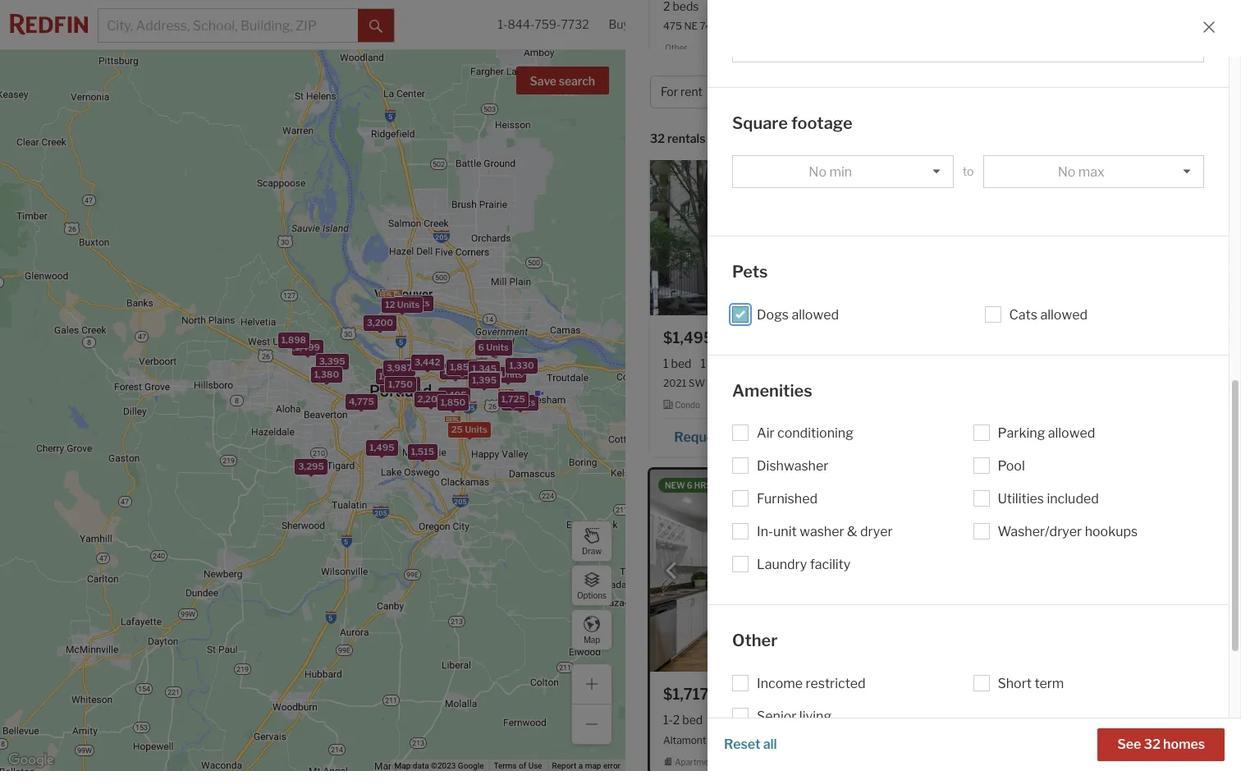 Task type: locate. For each thing, give the bounding box(es) containing it.
bath up main
[[709, 147, 733, 161]]

1 bed down 32 rentals
[[664, 147, 692, 161]]

0 vertical spatial 6
[[687, 272, 693, 282]]

1 up the sw
[[701, 147, 706, 161]]

1 vertical spatial ago
[[714, 629, 732, 639]]

1- up altamont
[[664, 505, 673, 518]]

portland, down 700 sq ft
[[767, 168, 809, 180]]

previous button image
[[664, 354, 680, 371]]

to left crest
[[963, 164, 974, 178]]

712 sq ft
[[1032, 147, 1078, 161]]

0 vertical spatial 1,495
[[379, 370, 404, 382]]

sq up creek
[[825, 505, 838, 518]]

sq for 758
[[1064, 505, 1077, 518]]

0 vertical spatial ago
[[714, 272, 732, 282]]

2 hrs from the top
[[695, 629, 712, 639]]

32 left the rentals
[[651, 132, 665, 146]]

181st
[[996, 525, 1021, 538]]

1 vertical spatial map
[[395, 761, 411, 771]]

a down apartment 25 units match
[[730, 578, 737, 594]]

tour for request a tour button under apartment 25 units match
[[740, 578, 766, 594]]

2 new from the top
[[665, 629, 686, 639]]

1 bath up 181st
[[998, 505, 1031, 518]]

short term
[[998, 676, 1065, 691]]

map region
[[0, 0, 812, 771]]

ft
[[783, 147, 791, 161], [1069, 147, 1078, 161], [840, 505, 849, 518], [1079, 505, 1088, 518]]

1 horizontal spatial 6
[[505, 396, 511, 408]]

1,499
[[295, 342, 320, 353]]

lake
[[1053, 168, 1075, 180]]

2 1 bed from the left
[[954, 147, 982, 161]]

bed down 32 rentals
[[671, 147, 692, 161]]

utilities
[[998, 491, 1045, 507]]

senior
[[757, 708, 797, 724]]

1 horizontal spatial to
[[963, 164, 974, 178]]

tour down oswego, at the top right
[[1094, 220, 1120, 235]]

1 up 181st
[[998, 505, 1004, 518]]

ft down sort : square feet (low to high)
[[783, 147, 791, 161]]

32 right see on the right of the page
[[1145, 737, 1161, 752]]

1 vertical spatial 6
[[478, 341, 485, 353]]

47 eagle crest dr #5, lake oswego, or 97035
[[954, 168, 1167, 180]]

3 down 1,400
[[493, 369, 499, 380]]

request a tour
[[1029, 220, 1120, 235], [675, 221, 765, 237], [675, 578, 766, 594]]

0 horizontal spatial 1 bed
[[664, 147, 692, 161]]

0 horizontal spatial 25
[[451, 424, 463, 435]]

sq right 758
[[1064, 505, 1077, 518]]

1- up summit
[[712, 505, 722, 518]]

0 horizontal spatial no
[[809, 164, 827, 179]]

draw button
[[572, 521, 613, 562]]

no for no max
[[1059, 164, 1076, 179]]

1,850 up 1,395
[[450, 361, 475, 373]]

1,695 left 1,345
[[443, 365, 468, 377]]

0 vertical spatial 25
[[451, 424, 463, 435]]

0 vertical spatial hrs
[[695, 272, 712, 282]]

2
[[673, 505, 680, 518], [722, 505, 729, 518], [954, 505, 961, 518]]

1-844-759-7732
[[498, 18, 589, 32]]

6 down 3 units
[[505, 396, 511, 408]]

or left '97035'
[[1119, 168, 1133, 180]]

request down condo
[[675, 221, 727, 237]]

/mo up the 1-2 bath
[[721, 477, 749, 495]]

1,515
[[411, 446, 435, 457]]

hrs right 4
[[695, 629, 712, 639]]

1 vertical spatial new
[[665, 629, 686, 639]]

1 no from the left
[[809, 164, 827, 179]]

air
[[757, 425, 775, 441]]

3
[[1130, 85, 1138, 99], [493, 369, 499, 380]]

units down 3 units
[[513, 396, 536, 408]]

next button image
[[895, 354, 912, 371]]

reset all button
[[724, 729, 778, 761]]

square down price
[[733, 113, 788, 133]]

/mo down pool
[[1004, 477, 1031, 495]]

0 vertical spatial 3
[[1130, 85, 1138, 99]]

bed for 700
[[671, 147, 692, 161]]

0 horizontal spatial 6
[[478, 341, 485, 353]]

1 vertical spatial 25
[[723, 548, 734, 558]]

6 units down 3 units
[[505, 396, 536, 408]]

request a tour down condo
[[675, 221, 765, 237]]

portland, down '758 sq ft'
[[1044, 525, 1086, 538]]

options button
[[572, 565, 613, 606]]

2021
[[664, 168, 687, 180]]

0 vertical spatial to
[[847, 132, 858, 146]]

0 vertical spatial new
[[665, 272, 686, 282]]

1 horizontal spatial 1 bed
[[954, 147, 982, 161]]

0 vertical spatial 32
[[651, 132, 665, 146]]

tour up pets
[[739, 221, 765, 237]]

to right (low
[[847, 132, 858, 146]]

hrs
[[695, 272, 712, 282], [695, 629, 712, 639]]

or left min
[[811, 168, 825, 180]]

air conditioning
[[757, 425, 854, 441]]

sq right 700 on the right top of page
[[767, 147, 780, 161]]

/mo
[[714, 120, 741, 138], [721, 477, 749, 495], [1004, 477, 1031, 495]]

no min
[[809, 164, 853, 179]]

1 2 from the left
[[673, 505, 680, 518]]

2 left beds
[[954, 505, 961, 518]]

/mo left : on the top of the page
[[714, 120, 741, 138]]

1 new from the top
[[665, 272, 686, 282]]

/mo for $1,330 /mo
[[1004, 477, 1031, 495]]

reset
[[724, 737, 761, 752]]

dr
[[1023, 168, 1034, 180]]

6 up 1,345
[[478, 341, 485, 353]]

25
[[451, 424, 463, 435], [723, 548, 734, 558]]

allowed for cats allowed
[[1041, 307, 1088, 322]]

bath for 712
[[999, 147, 1023, 161]]

restricted
[[806, 676, 866, 691]]

2 no from the left
[[1059, 164, 1076, 179]]

2 horizontal spatial 2
[[954, 505, 961, 518]]

1,850 up 25 units
[[441, 396, 466, 408]]

25 units
[[451, 424, 488, 435]]

0 horizontal spatial 1-
[[498, 18, 508, 32]]

3 right •
[[1130, 85, 1138, 99]]

short
[[998, 676, 1032, 691]]

1 bed up '47'
[[954, 147, 982, 161]]

1- left 759- on the left of the page
[[498, 18, 508, 32]]

0 vertical spatial portland,
[[767, 168, 809, 180]]

rentals
[[668, 132, 706, 146]]

6 left pets
[[687, 272, 693, 282]]

new left pets
[[665, 272, 686, 282]]

•
[[1124, 85, 1128, 99]]

1 horizontal spatial portland,
[[1044, 525, 1086, 538]]

3,442
[[415, 357, 441, 368]]

pool
[[998, 458, 1026, 474]]

type
[[863, 85, 887, 99]]

| 9701 se johnson creek blvd, happy valley, or 97086
[[725, 525, 977, 538]]

1 bath up crest
[[991, 147, 1023, 161]]

crest
[[996, 168, 1021, 180]]

units up 1,345
[[486, 341, 509, 353]]

1 1 bed from the left
[[664, 147, 692, 161]]

(503) 954-7472
[[799, 221, 902, 237]]

request a tour button down lake
[[954, 214, 1202, 238]]

a
[[1084, 220, 1092, 235], [729, 221, 737, 237], [730, 578, 737, 594], [579, 761, 583, 771]]

reset all
[[724, 737, 778, 752]]

1,695 down 1,400
[[473, 374, 498, 385]]

/mo for $1,495 /mo
[[714, 120, 741, 138]]

0 vertical spatial map
[[584, 635, 601, 644]]

1 horizontal spatial 3
[[1130, 85, 1138, 99]]

sq
[[767, 147, 780, 161], [1054, 147, 1067, 161], [825, 505, 838, 518], [1064, 505, 1077, 518]]

tour down units
[[740, 578, 766, 594]]

©2023
[[431, 761, 456, 771]]

request a tour for request a tour button under apartment 25 units match
[[675, 578, 766, 594]]

1 horizontal spatial 1-
[[664, 505, 673, 518]]

9701
[[730, 525, 754, 538]]

new for new 6 hrs ago
[[665, 272, 686, 282]]

ft up 'washer/dryer hookups'
[[1079, 505, 1088, 518]]

footage
[[792, 113, 853, 133]]

ago for new 6 hrs ago
[[714, 272, 732, 282]]

bed up eagle
[[961, 147, 982, 161]]

tour
[[1094, 220, 1120, 235], [739, 221, 765, 237], [740, 578, 766, 594]]

$1,330 /mo
[[954, 477, 1031, 495]]

0 horizontal spatial to
[[847, 132, 858, 146]]

2 2 from the left
[[722, 505, 729, 518]]

2 up altamont
[[673, 505, 680, 518]]

no
[[809, 164, 827, 179], [1059, 164, 1076, 179]]

search
[[559, 74, 596, 88]]

(503)
[[799, 221, 834, 237]]

washer
[[800, 524, 845, 540]]

1,850
[[450, 361, 475, 373], [441, 396, 466, 408]]

request a tour down lake
[[1029, 220, 1120, 235]]

sq right 712
[[1054, 147, 1067, 161]]

see 32 homes
[[1118, 737, 1206, 752]]

1 up eagle
[[991, 147, 996, 161]]

portland,
[[767, 168, 809, 180], [1044, 525, 1086, 538]]

map left data
[[395, 761, 411, 771]]

new 6 hrs ago
[[665, 272, 732, 282]]

0 horizontal spatial portland,
[[767, 168, 809, 180]]

report
[[552, 761, 577, 771]]

0 horizontal spatial map
[[395, 761, 411, 771]]

no down 712 sq ft
[[1059, 164, 1076, 179]]

see 32 homes button
[[1098, 729, 1225, 761]]

altamont
[[664, 525, 707, 538]]

bath up 181st
[[1006, 505, 1031, 518]]

2 vertical spatial 6
[[505, 396, 511, 408]]

11 units
[[384, 379, 417, 390]]

ago left pets
[[714, 272, 732, 282]]

map inside 'button'
[[584, 635, 601, 644]]

1 bath up main
[[701, 147, 733, 161]]

request a tour button down condo
[[664, 215, 783, 240]]

$1,717+
[[664, 477, 718, 495]]

units
[[407, 297, 430, 309], [397, 299, 420, 310], [486, 341, 509, 353], [501, 369, 523, 380], [395, 379, 417, 390], [513, 396, 536, 408], [465, 424, 488, 435]]

0 horizontal spatial 2
[[673, 505, 680, 518]]

units right 12
[[397, 299, 420, 310]]

:
[[750, 132, 753, 146]]

portland apartments for rent
[[651, 67, 907, 88]]

758
[[1040, 505, 1062, 518]]

units
[[735, 548, 754, 558]]

1,725
[[502, 394, 526, 405]]

1 horizontal spatial no
[[1059, 164, 1076, 179]]

1 hrs from the top
[[695, 272, 712, 282]]

request a tour button
[[954, 214, 1202, 238], [664, 215, 783, 240], [664, 573, 784, 597]]

1 vertical spatial 32
[[1145, 737, 1161, 752]]

allowed right cats
[[1041, 307, 1088, 322]]

square footage
[[733, 113, 853, 133]]

new left 4
[[665, 629, 686, 639]]

2 up |
[[722, 505, 729, 518]]

1 bed for 700 sq ft
[[664, 147, 692, 161]]

2 horizontal spatial 1-
[[712, 505, 722, 518]]

3,987
[[387, 362, 412, 373]]

hrs left pets
[[695, 272, 712, 282]]

ne
[[980, 525, 994, 538]]

request a tour down apartment 25 units match
[[675, 578, 766, 594]]

2021 sw main st #49, portland, or 97205
[[664, 168, 859, 180]]

map down options
[[584, 635, 601, 644]]

0 horizontal spatial 3
[[493, 369, 499, 380]]

all filters • 3
[[1072, 85, 1138, 99]]

$1,717+ /mo
[[664, 477, 749, 495]]

ft up no max
[[1069, 147, 1078, 161]]

1- for 1-2 bath
[[712, 505, 722, 518]]

712
[[1032, 147, 1051, 161]]

or left the 97230
[[1088, 525, 1102, 538]]

4,775
[[349, 396, 374, 408]]

(503) 954-7472 link
[[783, 214, 912, 242]]

allowed right dogs
[[792, 307, 839, 322]]

1 horizontal spatial 32
[[1145, 737, 1161, 752]]

1 horizontal spatial map
[[584, 635, 601, 644]]

ago for new 4 hrs ago
[[714, 629, 732, 639]]

1 vertical spatial 3
[[493, 369, 499, 380]]

bath up crest
[[999, 147, 1023, 161]]

1 vertical spatial hrs
[[695, 629, 712, 639]]

request down 47 eagle crest dr #5, lake oswego, or 97035
[[1029, 220, 1082, 235]]

square
[[733, 113, 788, 133], [755, 132, 794, 146]]

washer/dryer hookups
[[998, 524, 1139, 540]]

3,395
[[319, 356, 345, 367]]

/mo for $1,717+ /mo
[[721, 477, 749, 495]]

income
[[757, 676, 803, 691]]

0 horizontal spatial 1,695
[[443, 365, 468, 377]]

allowed right parking at the bottom right of page
[[1049, 425, 1096, 441]]

no left min
[[809, 164, 827, 179]]

ago right 4
[[714, 629, 732, 639]]

beds
[[963, 505, 989, 518]]

1 bath for $1,330
[[998, 505, 1031, 518]]

1,495
[[379, 370, 404, 382], [442, 389, 467, 401], [370, 442, 395, 453]]

1 horizontal spatial 2
[[722, 505, 729, 518]]

high)
[[861, 132, 888, 146]]

use
[[529, 761, 543, 771]]

6 units up 1,345
[[478, 341, 509, 353]]



Task type: vqa. For each thing, say whether or not it's contained in the screenshot.
See
yes



Task type: describe. For each thing, give the bounding box(es) containing it.
allowed for parking allowed
[[1049, 425, 1096, 441]]

ave,
[[1023, 525, 1042, 538]]

97230
[[1104, 525, 1136, 538]]

amenities
[[733, 381, 813, 400]]

ft up "| 9701 se johnson creek blvd, happy valley, or 97086" at bottom
[[840, 505, 849, 518]]

new 4 hrs ago
[[665, 629, 732, 639]]

dogs allowed
[[757, 307, 839, 322]]

tour for request a tour button underneath condo
[[739, 221, 765, 237]]

photo of 47 eagle crest dr #5, lake oswego, or 97035 image
[[940, 0, 1215, 106]]

all filters • 3 button
[[1042, 76, 1149, 108]]

1 horizontal spatial 25
[[723, 548, 734, 558]]

term
[[1035, 676, 1065, 691]]

dogs
[[757, 307, 789, 322]]

save search
[[530, 74, 596, 88]]

rent
[[865, 67, 907, 88]]

request a tour button down apartment 25 units match
[[664, 573, 784, 597]]

min
[[830, 164, 853, 179]]

bath for 700
[[709, 147, 733, 161]]

data
[[413, 761, 429, 771]]

google image
[[4, 750, 58, 771]]

1 vertical spatial 6 units
[[505, 396, 536, 408]]

844-
[[508, 18, 535, 32]]

error
[[604, 761, 621, 771]]

map for map data ©2023 google
[[395, 761, 411, 771]]

hrs for 4
[[695, 629, 712, 639]]

beds
[[936, 85, 963, 99]]

1- for 1-2 bed
[[664, 505, 673, 518]]

1-2 bath
[[712, 505, 756, 518]]

price
[[752, 85, 780, 99]]

conditioning
[[778, 425, 854, 441]]

$1,495 /mo
[[664, 120, 741, 138]]

a down oswego, at the top right
[[1084, 220, 1092, 235]]

bath up the 9701 on the bottom right of the page
[[731, 505, 756, 518]]

photo of 1300 ne 181st ave, portland, or 97230 image
[[940, 261, 1215, 463]]

altamont summit
[[664, 525, 745, 538]]

options
[[577, 590, 607, 600]]

washer/dryer
[[998, 524, 1083, 540]]

4
[[687, 629, 693, 639]]

parking
[[998, 425, 1046, 441]]

ft for 712 sq ft
[[1069, 147, 1078, 161]]

save search button
[[516, 67, 609, 94]]

32 inside button
[[1145, 737, 1161, 752]]

sq for 712
[[1054, 147, 1067, 161]]

750-
[[765, 505, 791, 518]]

units up 1,725
[[501, 369, 523, 380]]

submit search image
[[370, 19, 383, 33]]

laundry
[[757, 557, 808, 573]]

3,200
[[367, 317, 393, 329]]

beds / baths button
[[925, 76, 1035, 108]]

for rent
[[661, 85, 703, 99]]

ft for 758 sq ft
[[1079, 505, 1088, 518]]

$1,495
[[664, 120, 714, 138]]

1 down 32 rentals
[[664, 147, 669, 161]]

units down 1,395
[[465, 424, 488, 435]]

759-
[[535, 18, 561, 32]]

#5,
[[1036, 168, 1051, 180]]

1300 ne 181st ave, portland, or 97230
[[954, 525, 1136, 538]]

request a tour for request a tour button under lake
[[1029, 220, 1120, 235]]

main
[[708, 168, 730, 180]]

filters
[[1089, 85, 1122, 99]]

square feet (low to high) button
[[753, 131, 901, 147]]

tour for request a tour button under lake
[[1094, 220, 1120, 235]]

12 units
[[385, 299, 420, 310]]

for
[[837, 67, 862, 88]]

20
[[393, 297, 405, 309]]

7732
[[561, 18, 589, 32]]

beds / baths
[[936, 85, 1004, 99]]

1 for 758 sq ft
[[998, 505, 1004, 518]]

ft for 700 sq ft
[[783, 147, 791, 161]]

map
[[585, 761, 602, 771]]

a left map at the left bottom of the page
[[579, 761, 583, 771]]

portland
[[651, 67, 725, 88]]

square up 700 sq ft
[[755, 132, 794, 146]]

terms of use
[[494, 761, 543, 771]]

2 for bath
[[722, 505, 729, 518]]

hrs for 6
[[695, 272, 712, 282]]

cats
[[1010, 307, 1038, 322]]

se
[[756, 525, 769, 538]]

1 for 700 sq ft
[[701, 147, 706, 161]]

2 for bed
[[673, 505, 680, 518]]

1 vertical spatial 1,495
[[442, 389, 467, 401]]

apartment 25 units match
[[675, 548, 780, 558]]

or right the valley,
[[928, 525, 942, 538]]

1 horizontal spatial 1,695
[[473, 374, 498, 385]]

request down "apartment"
[[675, 578, 727, 594]]

1 up '47'
[[954, 147, 959, 161]]

2,200
[[418, 394, 444, 405]]

bed for 712
[[961, 147, 982, 161]]

700
[[742, 147, 765, 161]]

1 for 712 sq ft
[[991, 147, 996, 161]]

3 inside "button"
[[1130, 85, 1138, 99]]

97035
[[1135, 168, 1167, 180]]

25 inside map region
[[451, 424, 463, 435]]

3 2 from the left
[[954, 505, 961, 518]]

1-2 bed
[[664, 505, 703, 518]]

for rent button
[[651, 76, 735, 108]]

1,330
[[510, 359, 534, 371]]

12
[[385, 299, 395, 310]]

(low
[[822, 132, 844, 146]]

allowed for dogs allowed
[[792, 307, 839, 322]]

google
[[458, 761, 484, 771]]

apartment
[[675, 548, 717, 558]]

photo of 2021 sw main st #49, portland, or 97205 image
[[651, 0, 925, 106]]

0 vertical spatial 6 units
[[478, 341, 509, 353]]

income restricted
[[757, 676, 866, 691]]

home type
[[828, 85, 887, 99]]

max
[[1079, 164, 1105, 179]]

homes
[[1164, 737, 1206, 752]]

units right 20 at the top left of page
[[407, 297, 430, 309]]

7472
[[868, 221, 902, 237]]

sq for 700
[[767, 147, 780, 161]]

parking allowed
[[998, 425, 1096, 441]]

dryer
[[861, 524, 893, 540]]

photo of 9701 se johnson creek blvd, happy valley, or 97086 image
[[651, 261, 925, 463]]

sort : square feet (low to high)
[[726, 132, 888, 146]]

1 vertical spatial 1,850
[[441, 396, 466, 408]]

sort
[[726, 132, 750, 146]]

a up pets
[[729, 221, 737, 237]]

home type button
[[818, 76, 919, 108]]

750-1,650 sq ft
[[765, 505, 849, 518]]

baths
[[972, 85, 1004, 99]]

1 vertical spatial to
[[963, 164, 974, 178]]

0 horizontal spatial 32
[[651, 132, 665, 146]]

1 bed for 712 sq ft
[[954, 147, 982, 161]]

request a tour for request a tour button underneath condo
[[675, 221, 765, 237]]

living
[[800, 708, 832, 724]]

no for no min
[[809, 164, 827, 179]]

1 bath for $1,495
[[701, 147, 733, 161]]

3 inside map region
[[493, 369, 499, 380]]

97086
[[945, 525, 977, 538]]

1,898
[[281, 334, 306, 346]]

2 vertical spatial 1,495
[[370, 442, 395, 453]]

2 horizontal spatial 6
[[687, 272, 693, 282]]

map for map
[[584, 635, 601, 644]]

rent
[[681, 85, 703, 99]]

1,400
[[484, 342, 509, 354]]

bed up altamont
[[683, 505, 703, 518]]

1- for 1-844-759-7732
[[498, 18, 508, 32]]

1 vertical spatial portland,
[[1044, 525, 1086, 538]]

dishwasher
[[757, 458, 829, 474]]

map data ©2023 google
[[395, 761, 484, 771]]

cats allowed
[[1010, 307, 1088, 322]]

units right 11 in the left of the page
[[395, 379, 417, 390]]

new for new 4 hrs ago
[[665, 629, 686, 639]]

photo of 8516 ne hassalo st, portland, or 97220 image
[[651, 618, 925, 771]]

bath for 758
[[1006, 505, 1031, 518]]

700 sq ft
[[742, 147, 791, 161]]

0 vertical spatial 1,850
[[450, 361, 475, 373]]

of
[[519, 761, 527, 771]]

3,295
[[298, 461, 324, 473]]

1,750
[[389, 379, 413, 390]]



